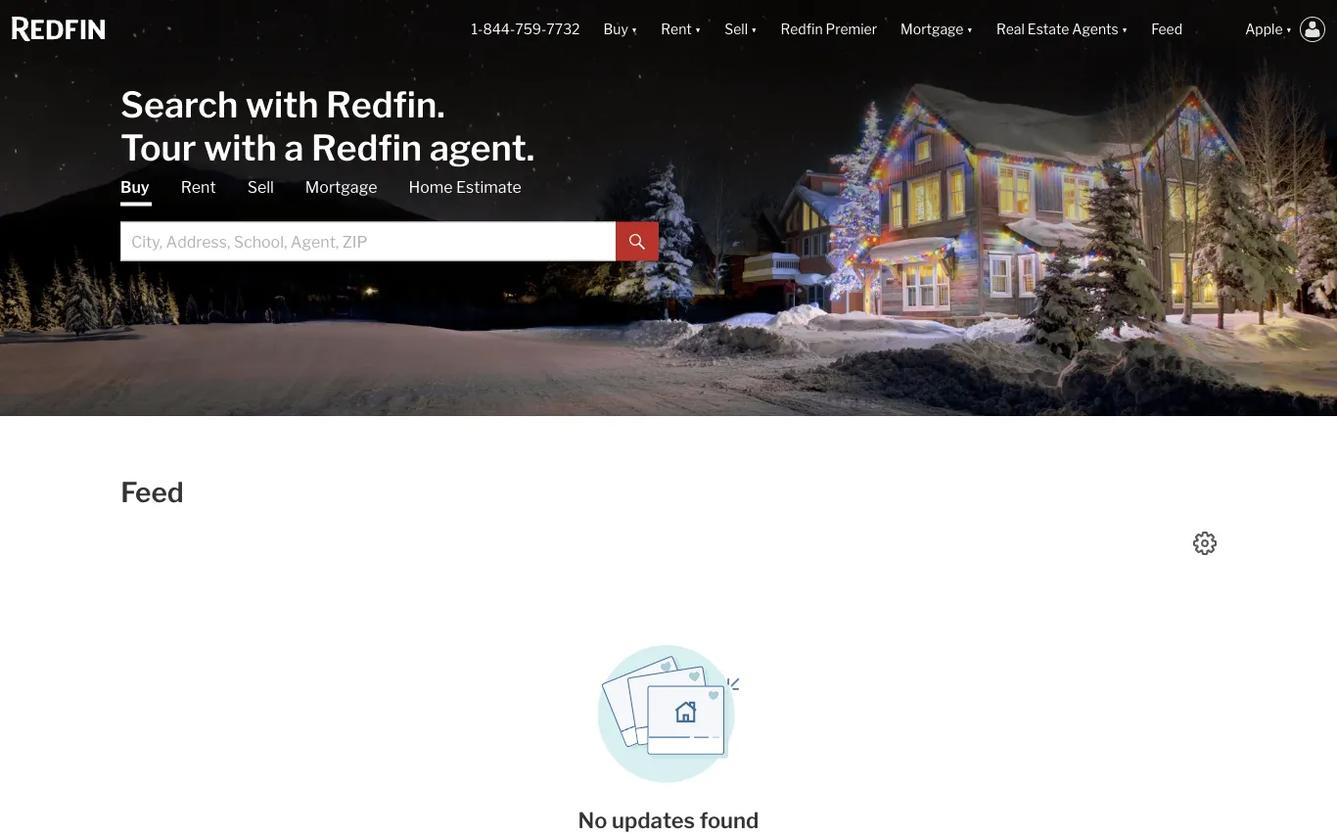 Task type: locate. For each thing, give the bounding box(es) containing it.
sell ▾ button
[[713, 0, 769, 59]]

1 horizontal spatial redfin
[[781, 21, 823, 38]]

▾
[[631, 21, 638, 38], [695, 21, 701, 38], [751, 21, 757, 38], [967, 21, 973, 38], [1122, 21, 1128, 38], [1286, 21, 1292, 38]]

0 horizontal spatial mortgage
[[305, 178, 377, 197]]

redfin left premier
[[781, 21, 823, 38]]

a
[[284, 126, 304, 169]]

0 horizontal spatial buy
[[120, 178, 149, 197]]

redfin premier button
[[769, 0, 889, 59]]

sell right rent link
[[247, 178, 274, 197]]

0 vertical spatial mortgage
[[901, 21, 964, 38]]

mortgage up "city, address, school, agent, zip" search box
[[305, 178, 377, 197]]

mortgage inside mortgage ▾ dropdown button
[[901, 21, 964, 38]]

1 vertical spatial rent
[[181, 178, 216, 197]]

▾ inside sell ▾ dropdown button
[[751, 21, 757, 38]]

▾ right "apple"
[[1286, 21, 1292, 38]]

1 horizontal spatial mortgage
[[812, 78, 886, 97]]

redfin inside button
[[781, 21, 823, 38]]

▾ right rent ▾
[[751, 21, 757, 38]]

buy inside dropdown button
[[604, 21, 628, 38]]

0 vertical spatial redfin
[[781, 21, 823, 38]]

▾ inside buy ▾ dropdown button
[[631, 21, 638, 38]]

mortgage left real
[[901, 21, 964, 38]]

buy right 7732
[[604, 21, 628, 38]]

1 horizontal spatial sell
[[725, 21, 748, 38]]

agent.
[[429, 126, 535, 169]]

today's mortgage rates
[[812, 154, 962, 171]]

▾ left rent ▾
[[631, 21, 638, 38]]

premier
[[826, 21, 877, 38]]

▾ right agents
[[1122, 21, 1128, 38]]

0 horizontal spatial redfin
[[311, 126, 422, 169]]

0 horizontal spatial feed
[[121, 476, 184, 509]]

tab list
[[120, 177, 659, 261]]

buy down tour
[[120, 178, 149, 197]]

apple ▾
[[1245, 21, 1292, 38]]

4 ▾ from the left
[[967, 21, 973, 38]]

real
[[997, 21, 1025, 38]]

mortgage for mortgage link
[[305, 178, 377, 197]]

1 vertical spatial mortgage
[[812, 78, 886, 97]]

7732
[[547, 21, 580, 38]]

City, Address, School, Agent, ZIP search field
[[120, 222, 616, 261]]

▾ left real
[[967, 21, 973, 38]]

get pre-approved
[[812, 121, 924, 138]]

payment calculator link
[[788, 179, 985, 212]]

mortgage inside tab list
[[305, 178, 377, 197]]

2 ▾ from the left
[[695, 21, 701, 38]]

▾ inside rent ▾ dropdown button
[[695, 21, 701, 38]]

1 horizontal spatial buy
[[604, 21, 628, 38]]

rent for rent ▾
[[661, 21, 692, 38]]

0 vertical spatial buy
[[604, 21, 628, 38]]

redfin up mortgage link
[[311, 126, 422, 169]]

sell for sell
[[247, 178, 274, 197]]

real estate agents ▾ button
[[985, 0, 1140, 59]]

get
[[812, 121, 835, 138]]

pre-
[[838, 121, 864, 138]]

estimate
[[456, 178, 522, 197]]

1 horizontal spatial feed
[[1151, 21, 1183, 38]]

buy for buy
[[120, 178, 149, 197]]

0 horizontal spatial rent
[[181, 178, 216, 197]]

rent down tour
[[181, 178, 216, 197]]

agents
[[1072, 21, 1119, 38]]

mortgage up pre-
[[812, 78, 886, 97]]

2 horizontal spatial mortgage
[[901, 21, 964, 38]]

rent right buy ▾
[[661, 21, 692, 38]]

sell inside dropdown button
[[725, 21, 748, 38]]

submit search image
[[629, 234, 645, 250]]

sell
[[725, 21, 748, 38], [247, 178, 274, 197]]

1 vertical spatial sell
[[247, 178, 274, 197]]

2 vertical spatial mortgage
[[305, 178, 377, 197]]

3 ▾ from the left
[[751, 21, 757, 38]]

sell right rent ▾
[[725, 21, 748, 38]]

▾ left the sell ▾
[[695, 21, 701, 38]]

feed
[[1151, 21, 1183, 38], [121, 476, 184, 509]]

feed inside feed button
[[1151, 21, 1183, 38]]

5 ▾ from the left
[[1122, 21, 1128, 38]]

home estimate link
[[409, 177, 522, 198]]

1 vertical spatial buy
[[120, 178, 149, 197]]

0 vertical spatial feed
[[1151, 21, 1183, 38]]

1 horizontal spatial rent
[[661, 21, 692, 38]]

updates
[[612, 807, 695, 833]]

with
[[246, 83, 319, 126], [204, 126, 277, 169]]

redfin
[[781, 21, 823, 38], [311, 126, 422, 169]]

rent
[[661, 21, 692, 38], [181, 178, 216, 197]]

6 ▾ from the left
[[1286, 21, 1292, 38]]

sell for sell ▾
[[725, 21, 748, 38]]

rates
[[929, 154, 962, 171]]

search
[[120, 83, 238, 126]]

buy
[[604, 21, 628, 38], [120, 178, 149, 197]]

buy inside tab list
[[120, 178, 149, 197]]

0 horizontal spatial sell
[[247, 178, 274, 197]]

▾ for buy ▾
[[631, 21, 638, 38]]

tab list containing buy
[[120, 177, 659, 261]]

0 vertical spatial rent
[[661, 21, 692, 38]]

▾ inside mortgage ▾ dropdown button
[[967, 21, 973, 38]]

sell inside tab list
[[247, 178, 274, 197]]

sell ▾
[[725, 21, 757, 38]]

rent inside tab list
[[181, 178, 216, 197]]

rent for rent
[[181, 178, 216, 197]]

mortgage
[[901, 21, 964, 38], [812, 78, 886, 97], [305, 178, 377, 197]]

0 vertical spatial sell
[[725, 21, 748, 38]]

1 vertical spatial redfin
[[311, 126, 422, 169]]

1 ▾ from the left
[[631, 21, 638, 38]]

rent inside dropdown button
[[661, 21, 692, 38]]

redfin.
[[326, 83, 445, 126]]



Task type: vqa. For each thing, say whether or not it's contained in the screenshot.
the "Payment calculator"
yes



Task type: describe. For each thing, give the bounding box(es) containing it.
estate
[[1028, 21, 1069, 38]]

home estimate
[[409, 178, 522, 197]]

no
[[578, 807, 607, 833]]

calculator
[[872, 187, 935, 204]]

feed button
[[1140, 0, 1234, 59]]

▾ for sell ▾
[[751, 21, 757, 38]]

▾ for rent ▾
[[695, 21, 701, 38]]

home
[[409, 178, 453, 197]]

sell ▾ button
[[725, 0, 757, 59]]

real estate agents ▾ link
[[997, 0, 1128, 59]]

mortgage link
[[305, 177, 377, 198]]

1-
[[471, 21, 483, 38]]

759-
[[515, 21, 547, 38]]

rent ▾
[[661, 21, 701, 38]]

buy ▾ button
[[604, 0, 638, 59]]

rent ▾ button
[[649, 0, 713, 59]]

today's mortgage rates link
[[788, 146, 985, 179]]

payment calculator
[[812, 187, 935, 204]]

▾ for apple ▾
[[1286, 21, 1292, 38]]

mortgage inside mortgage dialog
[[812, 78, 886, 97]]

▾ for mortgage ▾
[[967, 21, 973, 38]]

today's
[[812, 154, 860, 171]]

rent ▾ button
[[661, 0, 701, 59]]

▾ inside real estate agents ▾ link
[[1122, 21, 1128, 38]]

no updates found
[[578, 807, 759, 833]]

payment
[[812, 187, 869, 204]]

mortgage ▾ button
[[901, 0, 973, 59]]

1-844-759-7732 link
[[471, 21, 580, 38]]

mortgage dialog
[[788, 39, 985, 224]]

buy ▾ button
[[592, 0, 649, 59]]

approved
[[864, 121, 924, 138]]

get pre-approved link
[[788, 114, 985, 146]]

rent link
[[181, 177, 216, 198]]

buy link
[[120, 177, 149, 206]]

tour
[[120, 126, 196, 169]]

apple
[[1245, 21, 1283, 38]]

buy for buy ▾
[[604, 21, 628, 38]]

mortgage ▾
[[901, 21, 973, 38]]

redfin inside "search with redfin. tour with a redfin agent."
[[311, 126, 422, 169]]

buy ▾
[[604, 21, 638, 38]]

found
[[700, 807, 759, 833]]

mortgage
[[863, 154, 926, 171]]

real estate agents ▾
[[997, 21, 1128, 38]]

search with redfin. tour with a redfin agent.
[[120, 83, 535, 169]]

844-
[[483, 21, 515, 38]]

1 vertical spatial feed
[[121, 476, 184, 509]]

sell link
[[247, 177, 274, 198]]

redfin premier
[[781, 21, 877, 38]]

mortgage for mortgage ▾
[[901, 21, 964, 38]]

1-844-759-7732
[[471, 21, 580, 38]]



